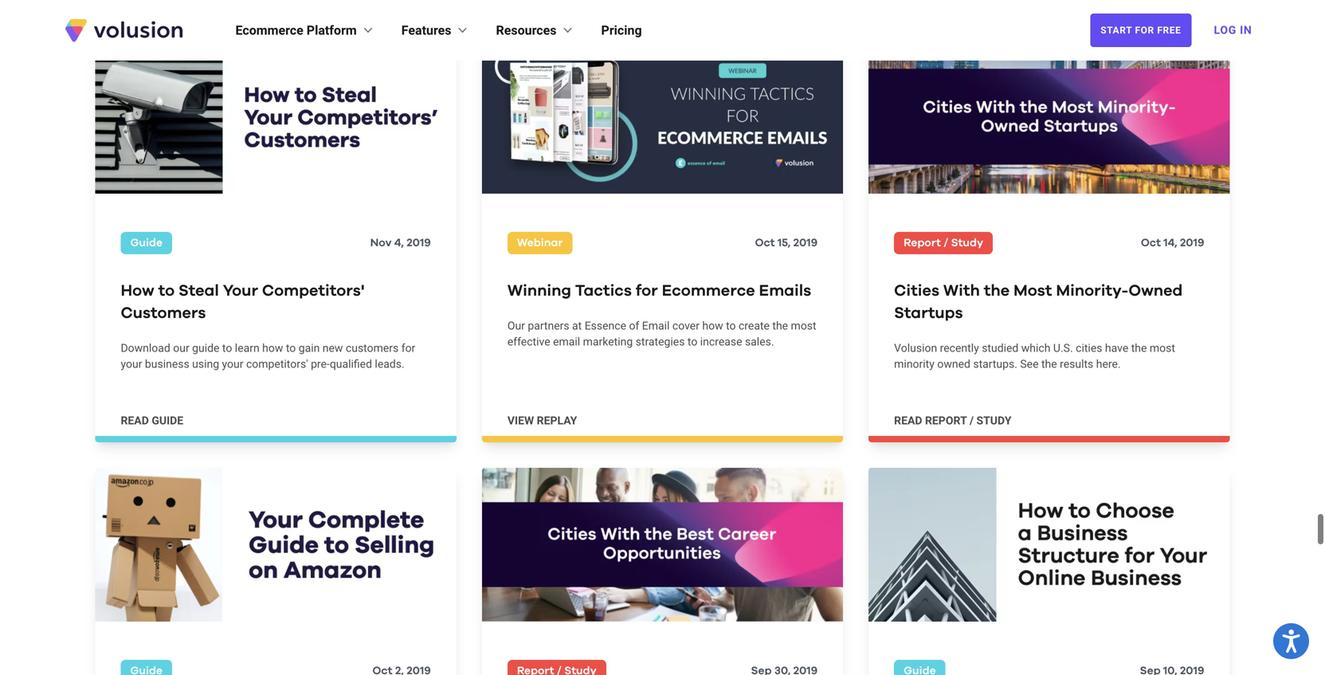 Task type: locate. For each thing, give the bounding box(es) containing it.
download our guide to learn how to gain new customers for your business using your competitors' pre-qualified leads.
[[121, 342, 416, 371]]

most inside our partners at essence of email cover how to create the most effective email marketing strategies to increase sales.
[[791, 319, 817, 332]]

most down "emails"
[[791, 319, 817, 332]]

1 horizontal spatial oct
[[1142, 238, 1162, 249]]

0 horizontal spatial /
[[944, 238, 949, 249]]

minority-
[[1057, 283, 1129, 299]]

how to choose a business structure for your online business image
[[869, 468, 1231, 622]]

winning tactics for ecommerce emails image
[[482, 40, 844, 194]]

0 horizontal spatial how
[[262, 342, 283, 355]]

the right create
[[773, 319, 789, 332]]

resources button
[[496, 21, 576, 40]]

read report / study
[[895, 414, 1012, 427]]

oct left 14,
[[1142, 238, 1162, 249]]

new
[[323, 342, 343, 355]]

read inside the read guide button
[[121, 414, 149, 427]]

0 vertical spatial how
[[703, 319, 724, 332]]

most inside volusion recently studied which u.s. cities have the most minority owned startups. see the results here.
[[1150, 342, 1176, 355]]

startups.
[[974, 358, 1018, 371]]

0 vertical spatial ecommerce
[[236, 23, 304, 38]]

oct left 15,
[[755, 238, 775, 249]]

read inside "read report / study" button
[[895, 414, 923, 427]]

in
[[1241, 24, 1253, 37]]

1 vertical spatial most
[[1150, 342, 1176, 355]]

0 horizontal spatial ecommerce
[[236, 23, 304, 38]]

start for free
[[1101, 25, 1182, 36]]

0 horizontal spatial guide
[[152, 414, 183, 427]]

to up increase
[[726, 319, 736, 332]]

ecommerce inside ecommerce platform dropdown button
[[236, 23, 304, 38]]

your down learn
[[222, 358, 244, 371]]

guide
[[192, 342, 220, 355], [152, 414, 183, 427]]

most right have
[[1150, 342, 1176, 355]]

read left report at right
[[895, 414, 923, 427]]

1 read from the left
[[121, 414, 149, 427]]

2019 for how to steal your competitors' customers
[[407, 238, 431, 249]]

to
[[158, 283, 175, 299], [726, 319, 736, 332], [688, 335, 698, 348], [222, 342, 232, 355], [286, 342, 296, 355]]

pricing link
[[602, 21, 642, 40]]

guide down business
[[152, 414, 183, 427]]

your
[[223, 283, 258, 299]]

see
[[1021, 358, 1039, 371]]

0 horizontal spatial 2019
[[407, 238, 431, 249]]

sales.
[[745, 335, 775, 348]]

to up customers at left top
[[158, 283, 175, 299]]

1 horizontal spatial guide
[[192, 342, 220, 355]]

features button
[[402, 21, 471, 40]]

2 horizontal spatial 2019
[[1181, 238, 1205, 249]]

learn
[[235, 342, 260, 355]]

to down the cover
[[688, 335, 698, 348]]

read down business
[[121, 414, 149, 427]]

cities
[[1076, 342, 1103, 355]]

read for cities with the most minority-owned startups
[[895, 414, 923, 427]]

1 vertical spatial guide
[[152, 414, 183, 427]]

1 horizontal spatial your
[[222, 358, 244, 371]]

oct 14, 2019
[[1142, 238, 1205, 249]]

1 horizontal spatial how
[[703, 319, 724, 332]]

volusion recently studied which u.s. cities have the most minority owned startups. see the results here.
[[895, 342, 1176, 371]]

1 horizontal spatial /
[[970, 414, 974, 427]]

0 vertical spatial most
[[791, 319, 817, 332]]

of
[[629, 319, 640, 332]]

start for free link
[[1091, 14, 1192, 47]]

0 horizontal spatial your
[[121, 358, 142, 371]]

2019
[[407, 238, 431, 249], [794, 238, 818, 249], [1181, 238, 1205, 249]]

1 horizontal spatial ecommerce
[[662, 283, 756, 299]]

2 read from the left
[[895, 414, 923, 427]]

1 vertical spatial how
[[262, 342, 283, 355]]

to inside how to steal your competitors' customers
[[158, 283, 175, 299]]

here.
[[1097, 358, 1121, 371]]

resources
[[496, 23, 557, 38]]

1 2019 from the left
[[407, 238, 431, 249]]

your down download
[[121, 358, 142, 371]]

guide up using
[[192, 342, 220, 355]]

cities with the most minority-owned startups
[[895, 283, 1183, 321]]

for up leads.
[[402, 342, 416, 355]]

ecommerce platform
[[236, 23, 357, 38]]

your
[[121, 358, 142, 371], [222, 358, 244, 371]]

oct for emails
[[755, 238, 775, 249]]

most
[[791, 319, 817, 332], [1150, 342, 1176, 355]]

2 oct from the left
[[1142, 238, 1162, 249]]

1 your from the left
[[121, 358, 142, 371]]

email
[[642, 319, 670, 332]]

for up email
[[636, 283, 658, 299]]

create
[[739, 319, 770, 332]]

view replay button
[[508, 413, 577, 429]]

2019 right 15,
[[794, 238, 818, 249]]

1 vertical spatial /
[[970, 414, 974, 427]]

/
[[944, 238, 949, 249], [970, 414, 974, 427]]

0 vertical spatial for
[[636, 283, 658, 299]]

1 oct from the left
[[755, 238, 775, 249]]

0 horizontal spatial for
[[402, 342, 416, 355]]

0 horizontal spatial most
[[791, 319, 817, 332]]

0 horizontal spatial read
[[121, 414, 149, 427]]

winning
[[508, 283, 572, 299]]

the inside our partners at essence of email cover how to create the most effective email marketing strategies to increase sales.
[[773, 319, 789, 332]]

download
[[121, 342, 170, 355]]

the right have
[[1132, 342, 1148, 355]]

2 2019 from the left
[[794, 238, 818, 249]]

read
[[121, 414, 149, 427], [895, 414, 923, 427]]

how up competitors'
[[262, 342, 283, 355]]

1 vertical spatial for
[[402, 342, 416, 355]]

u.s.
[[1054, 342, 1074, 355]]

our
[[173, 342, 190, 355]]

study
[[952, 238, 984, 249]]

1 horizontal spatial read
[[895, 414, 923, 427]]

0 vertical spatial /
[[944, 238, 949, 249]]

pricing
[[602, 23, 642, 38]]

guide
[[130, 238, 163, 249]]

how up increase
[[703, 319, 724, 332]]

2019 right 4,
[[407, 238, 431, 249]]

0 vertical spatial guide
[[192, 342, 220, 355]]

report
[[904, 238, 942, 249]]

oct
[[755, 238, 775, 249], [1142, 238, 1162, 249]]

how
[[703, 319, 724, 332], [262, 342, 283, 355]]

3 2019 from the left
[[1181, 238, 1205, 249]]

customers
[[121, 305, 206, 321]]

ecommerce
[[236, 23, 304, 38], [662, 283, 756, 299]]

platform
[[307, 23, 357, 38]]

marketing
[[583, 335, 633, 348]]

14,
[[1164, 238, 1178, 249]]

15,
[[778, 238, 791, 249]]

ecommerce left 'platform'
[[236, 23, 304, 38]]

2019 right 14,
[[1181, 238, 1205, 249]]

1 horizontal spatial most
[[1150, 342, 1176, 355]]

the right "with"
[[984, 283, 1010, 299]]

study
[[977, 414, 1012, 427]]

ecommerce up the cover
[[662, 283, 756, 299]]

your complete guide to selling on amazon image
[[95, 468, 457, 622]]

0 horizontal spatial oct
[[755, 238, 775, 249]]

1 horizontal spatial 2019
[[794, 238, 818, 249]]

winning tactics for ecommerce emails
[[508, 283, 812, 299]]

1 vertical spatial ecommerce
[[662, 283, 756, 299]]

report / study
[[904, 238, 984, 249]]

the
[[984, 283, 1010, 299], [773, 319, 789, 332], [1132, 342, 1148, 355], [1042, 358, 1058, 371]]

to left the "gain"
[[286, 342, 296, 355]]



Task type: describe. For each thing, give the bounding box(es) containing it.
our partners at essence of email cover how to create the most effective email marketing strategies to increase sales.
[[508, 319, 817, 348]]

qualified
[[330, 358, 372, 371]]

volusion
[[895, 342, 938, 355]]

ecommerce platform button
[[236, 21, 376, 40]]

cities with the best career opportunities image
[[482, 468, 844, 622]]

oct for minority-
[[1142, 238, 1162, 249]]

oct 15, 2019
[[755, 238, 818, 249]]

cities with the most minority-owned startups image
[[869, 40, 1231, 194]]

log in link
[[1205, 13, 1262, 48]]

to left learn
[[222, 342, 232, 355]]

email
[[553, 335, 581, 348]]

report
[[926, 414, 967, 427]]

how to steal your competitors' customers
[[121, 283, 365, 321]]

log in
[[1215, 24, 1253, 37]]

business
[[145, 358, 190, 371]]

4,
[[395, 238, 404, 249]]

/ inside button
[[970, 414, 974, 427]]

which
[[1022, 342, 1051, 355]]

2 your from the left
[[222, 358, 244, 371]]

how inside our partners at essence of email cover how to create the most effective email marketing strategies to increase sales.
[[703, 319, 724, 332]]

pre-
[[311, 358, 330, 371]]

our
[[508, 319, 525, 332]]

log
[[1215, 24, 1237, 37]]

effective
[[508, 335, 551, 348]]

replay
[[537, 414, 577, 427]]

startups
[[895, 305, 964, 321]]

owned
[[938, 358, 971, 371]]

steal
[[179, 283, 219, 299]]

gain
[[299, 342, 320, 355]]

for
[[1136, 25, 1155, 36]]

1 horizontal spatial for
[[636, 283, 658, 299]]

features
[[402, 23, 452, 38]]

start
[[1101, 25, 1133, 36]]

results
[[1060, 358, 1094, 371]]

nov
[[370, 238, 392, 249]]

2019 for cities with the most minority-owned startups
[[1181, 238, 1205, 249]]

nov 4, 2019
[[370, 238, 431, 249]]

guide inside button
[[152, 414, 183, 427]]

partners
[[528, 319, 570, 332]]

open accessibe: accessibility options, statement and help image
[[1283, 630, 1301, 653]]

how to steal your competitors' customers image
[[95, 40, 457, 194]]

customers
[[346, 342, 399, 355]]

read report / study button
[[895, 413, 1012, 429]]

competitors'
[[246, 358, 308, 371]]

read guide
[[121, 414, 183, 427]]

read guide button
[[121, 413, 183, 429]]

minority
[[895, 358, 935, 371]]

with
[[944, 283, 981, 299]]

view
[[508, 414, 534, 427]]

studied
[[982, 342, 1019, 355]]

most
[[1014, 283, 1053, 299]]

view replay
[[508, 414, 577, 427]]

how
[[121, 283, 155, 299]]

guide inside download our guide to learn how to gain new customers for your business using your competitors' pre-qualified leads.
[[192, 342, 220, 355]]

increase
[[701, 335, 743, 348]]

leads.
[[375, 358, 405, 371]]

using
[[192, 358, 219, 371]]

strategies
[[636, 335, 685, 348]]

owned
[[1129, 283, 1183, 299]]

free
[[1158, 25, 1182, 36]]

read for how to steal your competitors' customers
[[121, 414, 149, 427]]

for inside download our guide to learn how to gain new customers for your business using your competitors' pre-qualified leads.
[[402, 342, 416, 355]]

cover
[[673, 319, 700, 332]]

how inside download our guide to learn how to gain new customers for your business using your competitors' pre-qualified leads.
[[262, 342, 283, 355]]

the inside the cities with the most minority-owned startups
[[984, 283, 1010, 299]]

emails
[[759, 283, 812, 299]]

cities
[[895, 283, 940, 299]]

webinar
[[517, 238, 563, 249]]

at
[[572, 319, 582, 332]]

2019 for winning tactics for ecommerce emails
[[794, 238, 818, 249]]

competitors'
[[262, 283, 365, 299]]

have
[[1106, 342, 1129, 355]]

tactics
[[576, 283, 632, 299]]

recently
[[940, 342, 980, 355]]

essence
[[585, 319, 627, 332]]

the right see
[[1042, 358, 1058, 371]]



Task type: vqa. For each thing, say whether or not it's contained in the screenshot.
leftmost arrow_forward
no



